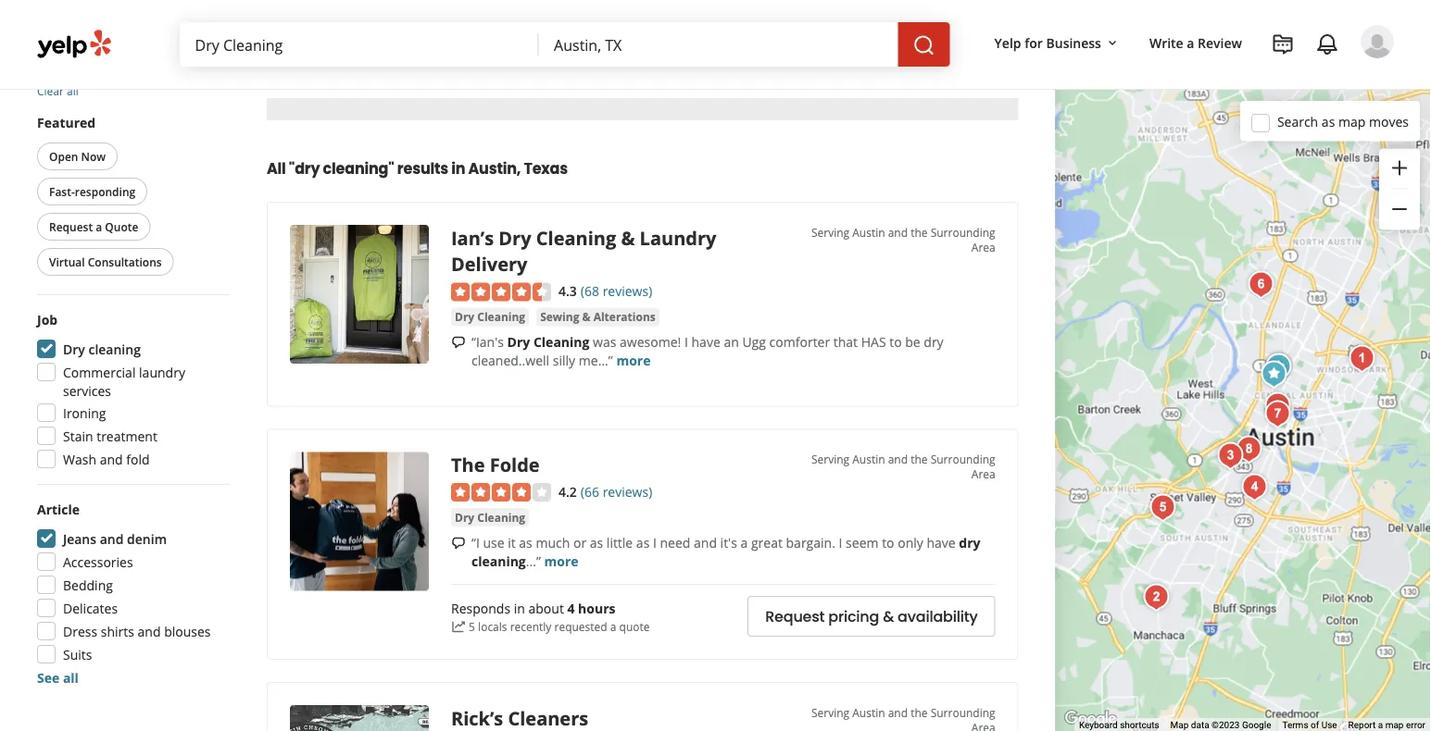 Task type: describe. For each thing, give the bounding box(es) containing it.
the folde image
[[1138, 580, 1175, 617]]

dry inside ian's dry cleaning & laundry delivery
[[499, 225, 531, 251]]

0 vertical spatial jeans and denim
[[37, 68, 123, 83]]

16 chevron down v2 image
[[1105, 36, 1120, 51]]

dry up cleaned..well
[[507, 333, 530, 351]]

bargain.
[[786, 534, 836, 552]]

dry up 16 speech v2 image
[[455, 309, 475, 325]]

featured group
[[33, 113, 230, 280]]

filters
[[48, 50, 86, 68]]

austin for the folde
[[853, 452, 885, 467]]

only
[[898, 534, 924, 552]]

ian's dry cleaning & laundry delivery image
[[1344, 341, 1381, 378]]

moves
[[1369, 113, 1409, 130]]

fold
[[126, 451, 150, 468]]

martinizing dry cleaning image
[[1260, 388, 1297, 425]]

dry right clear all link
[[133, 68, 151, 83]]

delicates
[[63, 600, 118, 618]]

now
[[81, 149, 106, 164]]

cleaning inside ian's dry cleaning & laundry delivery
[[536, 225, 616, 251]]

clear all
[[37, 83, 79, 98]]

as right it
[[519, 534, 533, 552]]

the folde image
[[290, 452, 429, 591]]

Near text field
[[554, 34, 884, 55]]

dry cleaning button for 2nd dry cleaning link from the bottom
[[451, 308, 529, 326]]

& inside request pricing & availability button
[[883, 607, 894, 628]]

reviews) for the folde
[[603, 483, 653, 501]]

sewing & alterations link
[[537, 308, 659, 326]]

clear
[[37, 83, 64, 98]]

awesome!
[[620, 333, 681, 351]]

cleaning for jeans and denim
[[154, 68, 197, 83]]

©2023
[[1212, 720, 1240, 732]]

cleaning down 4.3 star rating image
[[477, 309, 525, 325]]

dry cleaning inside group
[[63, 341, 141, 358]]

cleaning inside group
[[88, 341, 141, 358]]

fast-responding
[[49, 184, 135, 199]]

dry up 16 speech v2 icon
[[455, 510, 475, 525]]

4.3 link
[[559, 280, 577, 300]]

4.2 link
[[559, 481, 577, 501]]

zoom out image
[[1389, 198, 1411, 220]]

open now button
[[37, 143, 118, 170]]

4.2 star rating image
[[451, 484, 551, 502]]

3 the from the top
[[911, 706, 928, 721]]

16 trending v2 image
[[451, 620, 466, 635]]

1 vertical spatial have
[[927, 534, 956, 552]]

0 vertical spatial jeans
[[37, 68, 65, 83]]

(66 reviews)
[[581, 483, 653, 501]]

comforter
[[770, 333, 830, 351]]

ian's dry cleaning & laundry delivery link
[[451, 225, 717, 277]]

surrounding for ian's dry cleaning & laundry delivery
[[931, 225, 996, 240]]

terms
[[1283, 720, 1309, 732]]

great
[[751, 534, 783, 552]]

zoom in image
[[1389, 157, 1411, 179]]

1 horizontal spatial in
[[514, 600, 525, 618]]

soco cleaners & alterations image
[[1236, 469, 1273, 506]]

(68 reviews)
[[581, 282, 653, 300]]

delivery
[[451, 252, 528, 277]]

was awesome! i have an ugg comforter that has to be dry cleaned..well silly me..."
[[472, 333, 944, 369]]

stain treatment
[[63, 428, 157, 445]]

google image
[[1061, 708, 1122, 732]]

map for moves
[[1339, 113, 1366, 130]]

zips cleaners image
[[1231, 431, 1268, 468]]

..."
[[526, 553, 541, 570]]

use
[[483, 534, 505, 552]]

2 filters
[[37, 50, 86, 68]]

write a review link
[[1142, 26, 1250, 59]]

press cleaners image
[[1260, 396, 1297, 433]]

see all button
[[37, 669, 79, 687]]

see
[[37, 669, 60, 687]]

request pricing & availability button
[[748, 597, 996, 637]]

0 vertical spatial denim
[[90, 68, 123, 83]]

data
[[1191, 720, 1210, 732]]

responding
[[75, 184, 135, 199]]

need
[[660, 534, 691, 552]]

about
[[529, 600, 564, 618]]

google
[[1242, 720, 1272, 732]]

much
[[536, 534, 570, 552]]

shirts
[[101, 623, 134, 641]]

cleaning down 4.2 star rating image
[[477, 510, 525, 525]]

open
[[49, 149, 78, 164]]

a for report
[[1378, 720, 1384, 732]]

1 vertical spatial more
[[544, 553, 579, 570]]

3 surrounding from the top
[[931, 706, 996, 721]]

3 serving austin and the surrounding area from the top
[[812, 706, 996, 732]]

be
[[905, 333, 921, 351]]

it
[[508, 534, 516, 552]]

group containing job
[[32, 310, 230, 474]]

i inside was awesome! i have an ugg comforter that has to be dry cleaned..well silly me..."
[[685, 333, 688, 351]]

write a review
[[1150, 34, 1243, 51]]

folde
[[490, 452, 540, 478]]

me..."
[[579, 352, 613, 369]]

keyboard shortcuts button
[[1079, 720, 1160, 732]]

all for clear all
[[67, 83, 79, 98]]

1 vertical spatial rick's cleaners image
[[1212, 438, 1249, 475]]

terms of use
[[1283, 720, 1338, 732]]

request a quote button
[[37, 213, 150, 241]]

cleaning"
[[323, 158, 394, 179]]

responds
[[451, 600, 511, 618]]

more link for ian's dry cleaning & laundry delivery
[[617, 352, 651, 369]]

error
[[1406, 720, 1426, 732]]

article
[[37, 501, 80, 518]]

16 speech v2 image
[[451, 536, 466, 551]]

& inside sewing & alterations button
[[582, 309, 591, 325]]

4.2
[[559, 483, 577, 501]]

map for error
[[1386, 720, 1404, 732]]

surrounding for the folde
[[931, 452, 996, 467]]

the folde
[[451, 452, 540, 478]]

area for the folde
[[972, 467, 996, 482]]

open now
[[49, 149, 106, 164]]

have inside was awesome! i have an ugg comforter that has to be dry cleaned..well silly me..."
[[692, 333, 721, 351]]

"ian's
[[472, 333, 504, 351]]

2
[[37, 50, 44, 68]]

or
[[573, 534, 587, 552]]

treatment
[[97, 428, 157, 445]]

area for ian's dry cleaning & laundry delivery
[[972, 240, 996, 255]]

to inside was awesome! i have an ugg comforter that has to be dry cleaned..well silly me..."
[[890, 333, 902, 351]]

0 vertical spatial group
[[1380, 149, 1420, 230]]

sewing & alterations button
[[537, 308, 659, 326]]

laundry
[[640, 225, 717, 251]]

it's
[[720, 534, 737, 552]]

cleaned..well
[[472, 352, 550, 369]]

serving for ian's dry cleaning & laundry delivery
[[812, 225, 850, 240]]

job
[[37, 311, 58, 328]]

map region
[[1055, 0, 1432, 732]]

was
[[593, 333, 617, 351]]

search image
[[913, 34, 935, 57]]

alterations
[[594, 309, 656, 325]]

garnett lewis cleaners image
[[1243, 266, 1280, 303]]

all "dry cleaning" results in austin, texas
[[267, 158, 568, 179]]

(68 reviews) link
[[581, 280, 653, 300]]

cleaning for "i use it as much or as little as i need and it's a great bargain. i seem to only have
[[472, 553, 526, 570]]

ugg
[[743, 333, 766, 351]]

little
[[607, 534, 633, 552]]

an
[[724, 333, 739, 351]]

"ian's dry cleaning
[[472, 333, 590, 351]]

"i use it as much or as little as i need and it's a great bargain. i seem to only have
[[472, 534, 959, 552]]

request a quote
[[49, 219, 138, 234]]

1 dry cleaning link from the top
[[451, 308, 529, 326]]

business
[[1047, 34, 1102, 51]]



Task type: locate. For each thing, give the bounding box(es) containing it.
requested
[[555, 620, 608, 635]]

a inside button
[[96, 219, 102, 234]]

services
[[63, 382, 111, 400]]

see all
[[37, 669, 79, 687]]

the
[[911, 225, 928, 240], [911, 452, 928, 467], [911, 706, 928, 721]]

dry cleaning up use
[[455, 510, 525, 525]]

2 vertical spatial group
[[32, 500, 230, 688]]

1 vertical spatial serving austin and the surrounding area
[[812, 452, 996, 482]]

& inside ian's dry cleaning & laundry delivery
[[621, 225, 635, 251]]

sewing
[[540, 309, 580, 325]]

silly
[[553, 352, 576, 369]]

map left moves
[[1339, 113, 1366, 130]]

rick's cleaners link
[[451, 706, 589, 731]]

1 austin from the top
[[853, 225, 885, 240]]

dry cleaning link up "ian's
[[451, 308, 529, 326]]

in right results
[[451, 158, 465, 179]]

request for request a quote
[[49, 219, 93, 234]]

1 serving austin and the surrounding area from the top
[[812, 225, 996, 255]]

dry cleaning button up "ian's
[[451, 308, 529, 326]]

jeans inside group
[[63, 530, 96, 548]]

0 vertical spatial all
[[67, 83, 79, 98]]

cleaning
[[154, 68, 197, 83], [88, 341, 141, 358], [472, 553, 526, 570]]

0 vertical spatial rick's cleaners image
[[1260, 349, 1298, 386]]

consultations
[[88, 254, 162, 270]]

& down the (68
[[582, 309, 591, 325]]

0 vertical spatial to
[[890, 333, 902, 351]]

all right "see"
[[63, 669, 79, 687]]

dry
[[133, 68, 151, 83], [499, 225, 531, 251], [455, 309, 475, 325], [507, 333, 530, 351], [63, 341, 85, 358], [455, 510, 475, 525]]

1 vertical spatial more link
[[544, 553, 579, 570]]

bedding
[[63, 577, 113, 594]]

ruby a. image
[[1361, 25, 1394, 58]]

1 vertical spatial dry cleaning
[[63, 341, 141, 358]]

shortcuts
[[1120, 720, 1160, 732]]

commercial
[[63, 364, 136, 381]]

0 horizontal spatial more link
[[544, 553, 579, 570]]

in
[[451, 158, 465, 179], [514, 600, 525, 618]]

for
[[1025, 34, 1043, 51]]

all for see all
[[63, 669, 79, 687]]

group containing article
[[32, 500, 230, 688]]

search as map moves
[[1278, 113, 1409, 130]]

1 vertical spatial serving
[[812, 452, 850, 467]]

1 vertical spatial group
[[32, 310, 230, 474]]

request inside button
[[49, 219, 93, 234]]

recently
[[510, 620, 552, 635]]

projects image
[[1272, 33, 1294, 56]]

as
[[1322, 113, 1335, 130], [519, 534, 533, 552], [590, 534, 603, 552], [636, 534, 650, 552]]

1 vertical spatial surrounding
[[931, 452, 996, 467]]

1 vertical spatial area
[[972, 467, 996, 482]]

(68
[[581, 282, 599, 300]]

none field "find"
[[195, 34, 524, 55]]

..." more
[[526, 553, 579, 570]]

dry cleaning button up use
[[451, 509, 529, 527]]

2 vertical spatial &
[[883, 607, 894, 628]]

2 reviews) from the top
[[603, 483, 653, 501]]

1 horizontal spatial map
[[1386, 720, 1404, 732]]

the for ian's dry cleaning & laundry delivery
[[911, 225, 928, 240]]

1 vertical spatial dry cleaning
[[455, 510, 525, 525]]

0 horizontal spatial i
[[653, 534, 657, 552]]

review
[[1198, 34, 1243, 51]]

0 vertical spatial dry cleaning
[[133, 68, 197, 83]]

0 vertical spatial have
[[692, 333, 721, 351]]

dry cleaning up "ian's
[[455, 309, 525, 325]]

1 vertical spatial &
[[582, 309, 591, 325]]

notifications image
[[1317, 33, 1339, 56]]

2 surrounding from the top
[[931, 452, 996, 467]]

& left laundry
[[621, 225, 635, 251]]

1 serving from the top
[[812, 225, 850, 240]]

1 vertical spatial dry cleaning link
[[451, 509, 529, 527]]

dry right only
[[959, 534, 981, 552]]

0 vertical spatial reviews)
[[603, 282, 653, 300]]

0 vertical spatial more
[[617, 352, 651, 369]]

write
[[1150, 34, 1184, 51]]

user actions element
[[980, 23, 1420, 137]]

1 horizontal spatial request
[[766, 607, 825, 628]]

to left only
[[882, 534, 895, 552]]

surrounding
[[931, 225, 996, 240], [931, 452, 996, 467], [931, 706, 996, 721]]

have right only
[[927, 534, 956, 552]]

dry cleaning for 'dry cleaning' button for first dry cleaning link from the bottom
[[455, 510, 525, 525]]

of
[[1311, 720, 1320, 732]]

0 vertical spatial serving austin and the surrounding area
[[812, 225, 996, 255]]

2 dry cleaning from the top
[[455, 510, 525, 525]]

request inside button
[[766, 607, 825, 628]]

dry inside was awesome! i have an ugg comforter that has to be dry cleaned..well silly me..."
[[924, 333, 944, 351]]

request up virtual
[[49, 219, 93, 234]]

0 horizontal spatial none field
[[195, 34, 524, 55]]

0 vertical spatial in
[[451, 158, 465, 179]]

cathy's cleaners & alterations image
[[1256, 356, 1293, 393]]

dry cleaning for 'dry cleaning' button related to 2nd dry cleaning link from the bottom
[[455, 309, 525, 325]]

2 vertical spatial area
[[972, 720, 996, 732]]

0 vertical spatial area
[[972, 240, 996, 255]]

0 vertical spatial austin
[[853, 225, 885, 240]]

serving
[[812, 225, 850, 240], [812, 452, 850, 467], [812, 706, 850, 721]]

1 horizontal spatial have
[[927, 534, 956, 552]]

2 serving from the top
[[812, 452, 850, 467]]

more down much
[[544, 553, 579, 570]]

results
[[397, 158, 448, 179]]

zips cleaners image
[[1145, 490, 1182, 527]]

jeans up accessories
[[63, 530, 96, 548]]

the for the folde
[[911, 452, 928, 467]]

to left be
[[890, 333, 902, 351]]

cleaning inside dry cleaning
[[472, 553, 526, 570]]

2 dry cleaning button from the top
[[451, 509, 529, 527]]

0 vertical spatial the
[[911, 225, 928, 240]]

0 vertical spatial dry cleaning
[[455, 309, 525, 325]]

i left need
[[653, 534, 657, 552]]

3 austin from the top
[[853, 706, 885, 721]]

1 vertical spatial map
[[1386, 720, 1404, 732]]

jeans and denim inside group
[[63, 530, 167, 548]]

0 vertical spatial cleaning
[[154, 68, 197, 83]]

more down awesome!
[[617, 352, 651, 369]]

dry up "delivery"
[[499, 225, 531, 251]]

1 horizontal spatial rick's cleaners image
[[1260, 349, 1298, 386]]

1 vertical spatial austin
[[853, 452, 885, 467]]

0 vertical spatial request
[[49, 219, 93, 234]]

rick's cleaners image
[[1260, 349, 1298, 386]]

1 vertical spatial denim
[[127, 530, 167, 548]]

2 area from the top
[[972, 467, 996, 482]]

1 surrounding from the top
[[931, 225, 996, 240]]

1 vertical spatial jeans
[[63, 530, 96, 548]]

3 serving from the top
[[812, 706, 850, 721]]

denim up accessories
[[127, 530, 167, 548]]

2 austin from the top
[[853, 452, 885, 467]]

map
[[1339, 113, 1366, 130], [1386, 720, 1404, 732]]

all
[[67, 83, 79, 98], [63, 669, 79, 687]]

more link down awesome!
[[617, 352, 651, 369]]

reviews) for ian's dry cleaning & laundry delivery
[[603, 282, 653, 300]]

denim
[[90, 68, 123, 83], [127, 530, 167, 548]]

1 none field from the left
[[195, 34, 524, 55]]

rick's
[[451, 706, 503, 731]]

reviews) inside "link"
[[603, 483, 653, 501]]

group
[[1380, 149, 1420, 230], [32, 310, 230, 474], [32, 500, 230, 688]]

report a map error
[[1349, 720, 1426, 732]]

dry inside dry cleaning
[[959, 534, 981, 552]]

1 vertical spatial cleaning
[[88, 341, 141, 358]]

as right little
[[636, 534, 650, 552]]

austin for ian's dry cleaning & laundry delivery
[[853, 225, 885, 240]]

1 dry cleaning button from the top
[[451, 308, 529, 326]]

dry cleaning
[[133, 68, 197, 83], [63, 341, 141, 358]]

1 horizontal spatial dry
[[959, 534, 981, 552]]

2 horizontal spatial cleaning
[[472, 553, 526, 570]]

2 none field from the left
[[554, 34, 884, 55]]

3 area from the top
[[972, 720, 996, 732]]

1 horizontal spatial none field
[[554, 34, 884, 55]]

seem
[[846, 534, 879, 552]]

1 vertical spatial in
[[514, 600, 525, 618]]

to
[[890, 333, 902, 351], [882, 534, 895, 552]]

have left an at the right top
[[692, 333, 721, 351]]

area
[[972, 240, 996, 255], [972, 467, 996, 482], [972, 720, 996, 732]]

4.3 star rating image
[[451, 283, 551, 301]]

featured
[[37, 114, 96, 131]]

jeans and denim up accessories
[[63, 530, 167, 548]]

5 locals recently requested a quote
[[469, 620, 650, 635]]

0 vertical spatial dry cleaning button
[[451, 308, 529, 326]]

cleaning up the silly
[[534, 333, 590, 351]]

report
[[1349, 720, 1376, 732]]

1 vertical spatial reviews)
[[603, 483, 653, 501]]

1 horizontal spatial more link
[[617, 352, 651, 369]]

dress
[[63, 623, 97, 641]]

0 horizontal spatial more
[[544, 553, 579, 570]]

0 vertical spatial dry cleaning link
[[451, 308, 529, 326]]

dry cleaning
[[455, 309, 525, 325], [455, 510, 525, 525]]

1 horizontal spatial &
[[621, 225, 635, 251]]

2 vertical spatial austin
[[853, 706, 885, 721]]

the folde link
[[451, 452, 540, 478]]

0 vertical spatial surrounding
[[931, 225, 996, 240]]

clear all link
[[37, 83, 79, 98]]

0 vertical spatial serving
[[812, 225, 850, 240]]

2 vertical spatial cleaning
[[472, 553, 526, 570]]

2 serving austin and the surrounding area from the top
[[812, 452, 996, 482]]

commercial laundry services
[[63, 364, 185, 400]]

serving austin and the surrounding area for the folde
[[812, 452, 996, 482]]

0 horizontal spatial cleaning
[[88, 341, 141, 358]]

wash
[[63, 451, 96, 468]]

pricing
[[829, 607, 880, 628]]

serving austin and the surrounding area for ian's dry cleaning & laundry delivery
[[812, 225, 996, 255]]

4
[[568, 600, 575, 618]]

texas
[[524, 158, 568, 179]]

1 vertical spatial to
[[882, 534, 895, 552]]

2 dry cleaning link from the top
[[451, 509, 529, 527]]

1 vertical spatial the
[[911, 452, 928, 467]]

5
[[469, 620, 475, 635]]

0 horizontal spatial rick's cleaners image
[[1212, 438, 1249, 475]]

1 reviews) from the top
[[603, 282, 653, 300]]

0 vertical spatial more link
[[617, 352, 651, 369]]

1 vertical spatial dry
[[959, 534, 981, 552]]

blouses
[[164, 623, 211, 641]]

1 horizontal spatial denim
[[127, 530, 167, 548]]

dry cleaning button
[[451, 308, 529, 326], [451, 509, 529, 527]]

report a map error link
[[1349, 720, 1426, 732]]

2 the from the top
[[911, 452, 928, 467]]

jeans down 2
[[37, 68, 65, 83]]

in up recently
[[514, 600, 525, 618]]

cleaning up 4.3 link
[[536, 225, 616, 251]]

2 vertical spatial serving austin and the surrounding area
[[812, 706, 996, 732]]

dry cleaning
[[472, 534, 981, 570]]

all inside group
[[63, 669, 79, 687]]

cleaners
[[508, 706, 589, 731]]

more link for the folde
[[544, 553, 579, 570]]

1 vertical spatial request
[[766, 607, 825, 628]]

a for write
[[1187, 34, 1195, 51]]

sewing & alterations
[[540, 309, 656, 325]]

None field
[[195, 34, 524, 55], [554, 34, 884, 55]]

jeans and denim down filters
[[37, 68, 123, 83]]

0 horizontal spatial denim
[[90, 68, 123, 83]]

rick's cleaners image
[[1260, 349, 1298, 386], [1212, 438, 1249, 475]]

yelp for business
[[995, 34, 1102, 51]]

1 dry cleaning from the top
[[455, 309, 525, 325]]

1 area from the top
[[972, 240, 996, 255]]

responds in about 4 hours
[[451, 600, 616, 618]]

2 horizontal spatial i
[[839, 534, 843, 552]]

a
[[1187, 34, 1195, 51], [96, 219, 102, 234], [741, 534, 748, 552], [610, 620, 617, 635], [1378, 720, 1384, 732]]

map left error
[[1386, 720, 1404, 732]]

i left seem
[[839, 534, 843, 552]]

all
[[267, 158, 286, 179]]

map data ©2023 google
[[1171, 720, 1272, 732]]

all right clear
[[67, 83, 79, 98]]

1 vertical spatial dry cleaning button
[[451, 509, 529, 527]]

None search field
[[180, 22, 954, 67]]

i right awesome!
[[685, 333, 688, 351]]

as right or
[[590, 534, 603, 552]]

dry inside group
[[63, 341, 85, 358]]

more link down much
[[544, 553, 579, 570]]

fast-
[[49, 184, 75, 199]]

serving for the folde
[[812, 452, 850, 467]]

1 horizontal spatial i
[[685, 333, 688, 351]]

request left pricing
[[766, 607, 825, 628]]

0 vertical spatial map
[[1339, 113, 1366, 130]]

availability
[[898, 607, 978, 628]]

2 vertical spatial surrounding
[[931, 706, 996, 721]]

more
[[617, 352, 651, 369], [544, 553, 579, 570]]

dry up commercial
[[63, 341, 85, 358]]

1 horizontal spatial cleaning
[[154, 68, 197, 83]]

0 horizontal spatial request
[[49, 219, 93, 234]]

0 horizontal spatial map
[[1339, 113, 1366, 130]]

2 vertical spatial serving
[[812, 706, 850, 721]]

2 horizontal spatial &
[[883, 607, 894, 628]]

dress shirts and blouses
[[63, 623, 211, 641]]

0 vertical spatial dry
[[924, 333, 944, 351]]

1 the from the top
[[911, 225, 928, 240]]

16 speech v2 image
[[451, 335, 466, 350]]

keyboard
[[1079, 720, 1118, 732]]

reviews) up the alterations
[[603, 282, 653, 300]]

dry cleaning button for first dry cleaning link from the bottom
[[451, 509, 529, 527]]

ironing
[[63, 404, 106, 422]]

0 horizontal spatial dry
[[924, 333, 944, 351]]

& right pricing
[[883, 607, 894, 628]]

ian's dry cleaning & laundry delivery image
[[290, 225, 429, 364]]

none field near
[[554, 34, 884, 55]]

0 vertical spatial &
[[621, 225, 635, 251]]

Find text field
[[195, 34, 524, 55]]

virtual
[[49, 254, 85, 270]]

and
[[67, 68, 87, 83], [888, 225, 908, 240], [100, 451, 123, 468], [888, 452, 908, 467], [100, 530, 124, 548], [694, 534, 717, 552], [138, 623, 161, 641], [888, 706, 908, 721]]

dry right be
[[924, 333, 944, 351]]

0 horizontal spatial &
[[582, 309, 591, 325]]

0 horizontal spatial in
[[451, 158, 465, 179]]

1 horizontal spatial more
[[617, 352, 651, 369]]

ian's
[[451, 225, 494, 251]]

laundry
[[139, 364, 185, 381]]

yelp for business button
[[987, 26, 1128, 59]]

denim right clear all link
[[90, 68, 123, 83]]

request pricing & availability
[[766, 607, 978, 628]]

2 vertical spatial the
[[911, 706, 928, 721]]

0 horizontal spatial have
[[692, 333, 721, 351]]

request for request pricing & availability
[[766, 607, 825, 628]]

suits
[[63, 646, 92, 664]]

cleaning
[[536, 225, 616, 251], [477, 309, 525, 325], [534, 333, 590, 351], [477, 510, 525, 525]]

stain
[[63, 428, 93, 445]]

1 vertical spatial all
[[63, 669, 79, 687]]

as right the 'search' at top right
[[1322, 113, 1335, 130]]

a for request
[[96, 219, 102, 234]]

1 vertical spatial jeans and denim
[[63, 530, 167, 548]]

map
[[1171, 720, 1189, 732]]

reviews) right the (66
[[603, 483, 653, 501]]

dry cleaning link up use
[[451, 509, 529, 527]]



Task type: vqa. For each thing, say whether or not it's contained in the screenshot.
the Takeout to the middle
no



